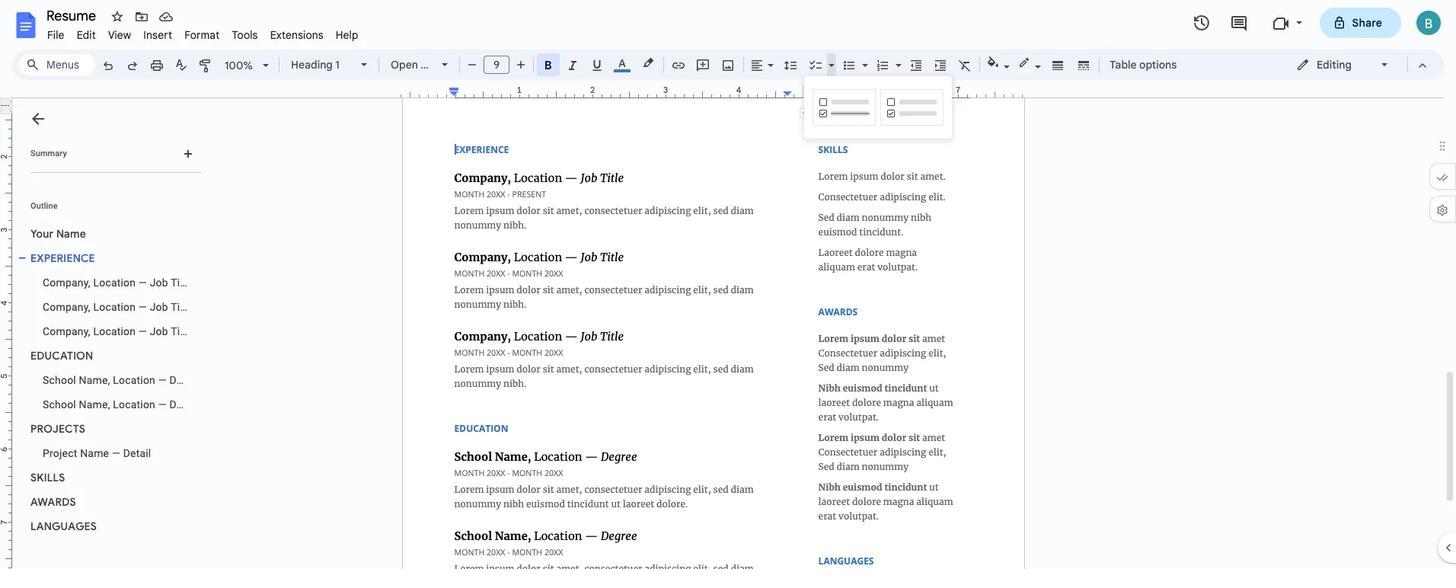 Task type: vqa. For each thing, say whether or not it's contained in the screenshot.
tab list inside the the Menu bar "banner"
no



Task type: locate. For each thing, give the bounding box(es) containing it.
highlight color image
[[640, 54, 657, 72]]

1 vertical spatial job
[[150, 301, 168, 313]]

name,
[[79, 374, 110, 386], [79, 399, 110, 411]]

company, location — job title
[[43, 277, 192, 289], [43, 301, 192, 313], [43, 325, 192, 338]]

menu bar banner
[[0, 0, 1457, 569]]

name up experience
[[56, 227, 86, 241]]

0 vertical spatial company,
[[43, 277, 91, 289]]

0 vertical spatial title
[[171, 277, 192, 289]]

row
[[811, 87, 946, 128]]

name for project
[[80, 447, 109, 460]]

font list. open sans selected. option
[[391, 54, 445, 75]]

1 vertical spatial company,
[[43, 301, 91, 313]]

insert menu item
[[137, 26, 178, 44]]

2 vertical spatial job
[[150, 325, 168, 338]]

project
[[43, 447, 77, 460]]

border width image
[[1050, 54, 1067, 75]]

0 vertical spatial name,
[[79, 374, 110, 386]]

0 vertical spatial school name, location — degree
[[43, 374, 204, 386]]

school up projects at the bottom
[[43, 399, 76, 411]]

1 vertical spatial company, location — job title
[[43, 301, 192, 313]]

application
[[0, 0, 1457, 569]]

styles list. heading 1 selected. option
[[291, 54, 352, 75]]

file
[[47, 28, 64, 42]]

2 vertical spatial company,
[[43, 325, 91, 338]]

job
[[150, 277, 168, 289], [150, 301, 168, 313], [150, 325, 168, 338]]

0 vertical spatial job
[[150, 277, 168, 289]]

1 vertical spatial degree
[[170, 399, 204, 411]]

sans
[[421, 58, 445, 72]]

1 school from the top
[[43, 374, 76, 386]]

menu bar
[[41, 20, 365, 45]]

2 title from the top
[[171, 301, 192, 313]]

border dash image
[[1076, 54, 1093, 75]]

school name, location — degree
[[43, 374, 204, 386], [43, 399, 204, 411]]

name right project
[[80, 447, 109, 460]]

1 vertical spatial school
[[43, 399, 76, 411]]

menu bar containing file
[[41, 20, 365, 45]]

1 vertical spatial title
[[171, 301, 192, 313]]

—
[[139, 277, 147, 289], [139, 301, 147, 313], [139, 325, 147, 338], [158, 374, 167, 386], [158, 399, 167, 411], [112, 447, 120, 460]]

0 vertical spatial degree
[[170, 374, 204, 386]]

2 job from the top
[[150, 301, 168, 313]]

location
[[93, 277, 136, 289], [93, 301, 136, 313], [93, 325, 136, 338], [113, 374, 155, 386], [113, 399, 155, 411]]

name
[[56, 227, 86, 241], [80, 447, 109, 460]]

format menu item
[[178, 26, 226, 44]]

education
[[30, 349, 93, 363]]

Rename text field
[[41, 6, 105, 24]]

extensions
[[270, 28, 324, 42]]

format
[[185, 28, 220, 42]]

1 vertical spatial school name, location — degree
[[43, 399, 204, 411]]

Menus field
[[19, 54, 95, 75]]

0 vertical spatial company, location — job title
[[43, 277, 192, 289]]

2 company, from the top
[[43, 301, 91, 313]]

name, up projects at the bottom
[[79, 399, 110, 411]]

outline
[[30, 201, 58, 211]]

1 name, from the top
[[79, 374, 110, 386]]

share button
[[1320, 8, 1402, 38]]

Zoom field
[[219, 54, 276, 77]]

name for your
[[56, 227, 86, 241]]

school name, location — degree down the education
[[43, 374, 204, 386]]

company,
[[43, 277, 91, 289], [43, 301, 91, 313], [43, 325, 91, 338]]

summary
[[30, 149, 67, 159]]

1 company, from the top
[[43, 277, 91, 289]]

editing
[[1318, 58, 1353, 72]]

school name, location — degree up 'detail'
[[43, 399, 204, 411]]

help
[[336, 28, 359, 42]]

main toolbar
[[94, 0, 1185, 433]]

name, down the education
[[79, 374, 110, 386]]

experience
[[30, 251, 95, 265]]

skills
[[30, 471, 65, 485]]

title
[[171, 277, 192, 289], [171, 301, 192, 313], [171, 325, 192, 338]]

school
[[43, 374, 76, 386], [43, 399, 76, 411]]

0 vertical spatial school
[[43, 374, 76, 386]]

2 school name, location — degree from the top
[[43, 399, 204, 411]]

3 title from the top
[[171, 325, 192, 338]]

view
[[108, 28, 131, 42]]

2 vertical spatial company, location — job title
[[43, 325, 192, 338]]

options
[[1140, 58, 1178, 72]]

3 company, location — job title from the top
[[43, 325, 192, 338]]

click to select borders image
[[800, 108, 810, 118]]

editing button
[[1286, 53, 1401, 76]]

0 vertical spatial name
[[56, 227, 86, 241]]

1 vertical spatial name,
[[79, 399, 110, 411]]

1 vertical spatial name
[[80, 447, 109, 460]]

school down the education
[[43, 374, 76, 386]]

2 vertical spatial title
[[171, 325, 192, 338]]

degree
[[170, 374, 204, 386], [170, 399, 204, 411]]



Task type: describe. For each thing, give the bounding box(es) containing it.
1 job from the top
[[150, 277, 168, 289]]

Star checkbox
[[107, 6, 128, 27]]

open
[[391, 58, 418, 72]]

file menu item
[[41, 26, 71, 44]]

table
[[1110, 58, 1137, 72]]

document outline element
[[12, 98, 219, 569]]

open sans
[[391, 58, 445, 72]]

mode and view toolbar
[[1286, 50, 1436, 80]]

table options
[[1110, 58, 1178, 72]]

share
[[1353, 16, 1383, 30]]

line & paragraph spacing image
[[782, 54, 800, 75]]

languages
[[30, 520, 97, 533]]

insert
[[143, 28, 172, 42]]

tools
[[232, 28, 258, 42]]

project name — detail
[[43, 447, 151, 460]]

edit menu item
[[71, 26, 102, 44]]

summary heading
[[30, 148, 67, 160]]

heading
[[291, 58, 333, 72]]

1 school name, location — degree from the top
[[43, 374, 204, 386]]

help menu item
[[330, 26, 365, 44]]

2 company, location — job title from the top
[[43, 301, 192, 313]]

3 job from the top
[[150, 325, 168, 338]]

projects
[[30, 422, 85, 436]]

Zoom text field
[[221, 55, 258, 76]]

Font size field
[[484, 56, 516, 75]]

1 degree from the top
[[170, 374, 204, 386]]

table options button
[[1103, 53, 1184, 76]]

tools menu item
[[226, 26, 264, 44]]

1
[[336, 58, 340, 72]]

2 name, from the top
[[79, 399, 110, 411]]

Font size text field
[[485, 56, 509, 74]]

insert image image
[[720, 54, 737, 75]]

extensions menu item
[[264, 26, 330, 44]]

your name
[[30, 227, 86, 241]]

text color image
[[614, 54, 631, 72]]

application containing share
[[0, 0, 1457, 569]]

view menu item
[[102, 26, 137, 44]]

detail
[[123, 447, 151, 460]]

outline heading
[[12, 200, 207, 222]]

heading 1
[[291, 58, 340, 72]]

row 1. column 1. strikethrough text when checked element
[[813, 89, 876, 126]]

row 1. column 2. do not strikethrough text when checked element
[[881, 89, 944, 126]]

1 title from the top
[[171, 277, 192, 289]]

menu bar inside menu bar banner
[[41, 20, 365, 45]]

your
[[30, 227, 54, 241]]

edit
[[77, 28, 96, 42]]

2 school from the top
[[43, 399, 76, 411]]

1 company, location — job title from the top
[[43, 277, 192, 289]]

awards
[[30, 495, 76, 509]]

3 company, from the top
[[43, 325, 91, 338]]

2 degree from the top
[[170, 399, 204, 411]]



